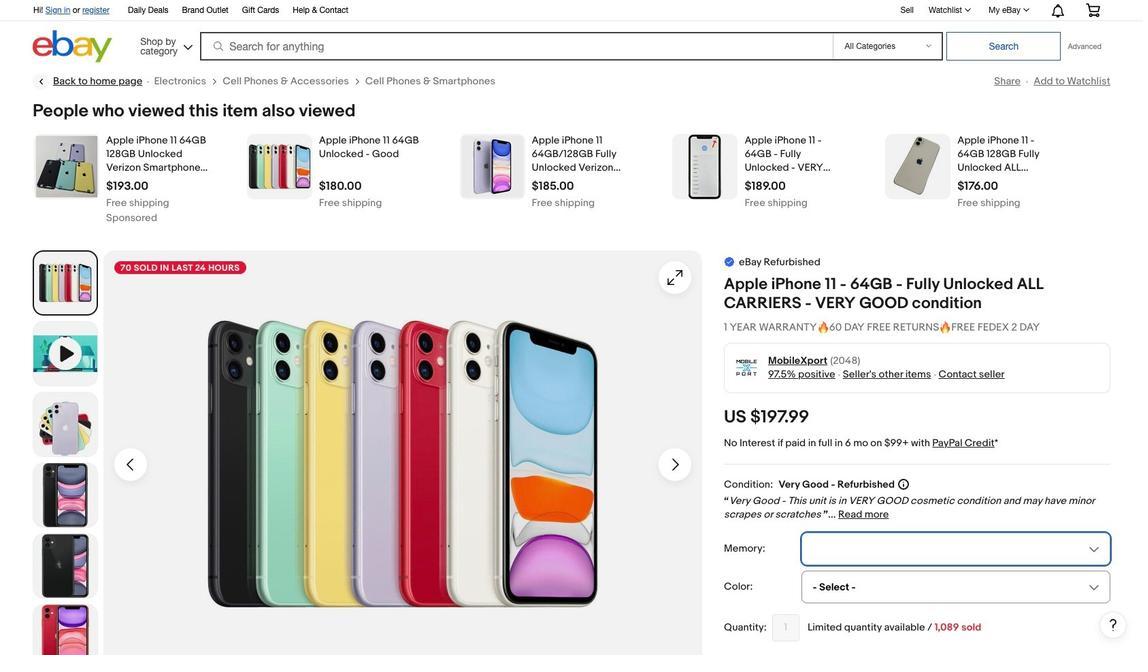 Task type: vqa. For each thing, say whether or not it's contained in the screenshot.
watchlist LINK
no



Task type: describe. For each thing, give the bounding box(es) containing it.
your shopping cart image
[[1086, 3, 1102, 17]]

account navigation
[[26, 0, 1111, 21]]

video 1 of 1 image
[[33, 322, 97, 386]]

apple iphone 11 - 64gb - fully unlocked all carriers - very good condition - picture 1 of 10 image
[[103, 251, 703, 656]]

text__icon image
[[724, 256, 735, 267]]

picture 4 of 10 image
[[33, 535, 97, 599]]

picture 2 of 10 image
[[33, 393, 97, 457]]

picture 1 of 10 image
[[35, 253, 95, 313]]



Task type: locate. For each thing, give the bounding box(es) containing it.
None text field
[[106, 180, 149, 193], [958, 180, 999, 193], [106, 199, 169, 208], [319, 199, 382, 208], [532, 199, 595, 208], [106, 180, 149, 193], [958, 180, 999, 193], [106, 199, 169, 208], [319, 199, 382, 208], [532, 199, 595, 208]]

banner
[[26, 0, 1111, 66]]

Search for anything text field
[[202, 33, 831, 59]]

my ebay image
[[1024, 8, 1030, 12]]

picture 5 of 10 image
[[33, 605, 97, 656]]

watchlist image
[[966, 8, 972, 12]]

None submit
[[947, 32, 1062, 61]]

None text field
[[319, 180, 362, 193], [532, 180, 575, 193], [745, 180, 786, 193], [745, 199, 808, 208], [958, 199, 1021, 208], [773, 615, 800, 642], [319, 180, 362, 193], [532, 180, 575, 193], [745, 180, 786, 193], [745, 199, 808, 208], [958, 199, 1021, 208], [773, 615, 800, 642]]

help, opens dialogs image
[[1107, 619, 1121, 632]]

picture 3 of 10 image
[[33, 464, 97, 528]]



